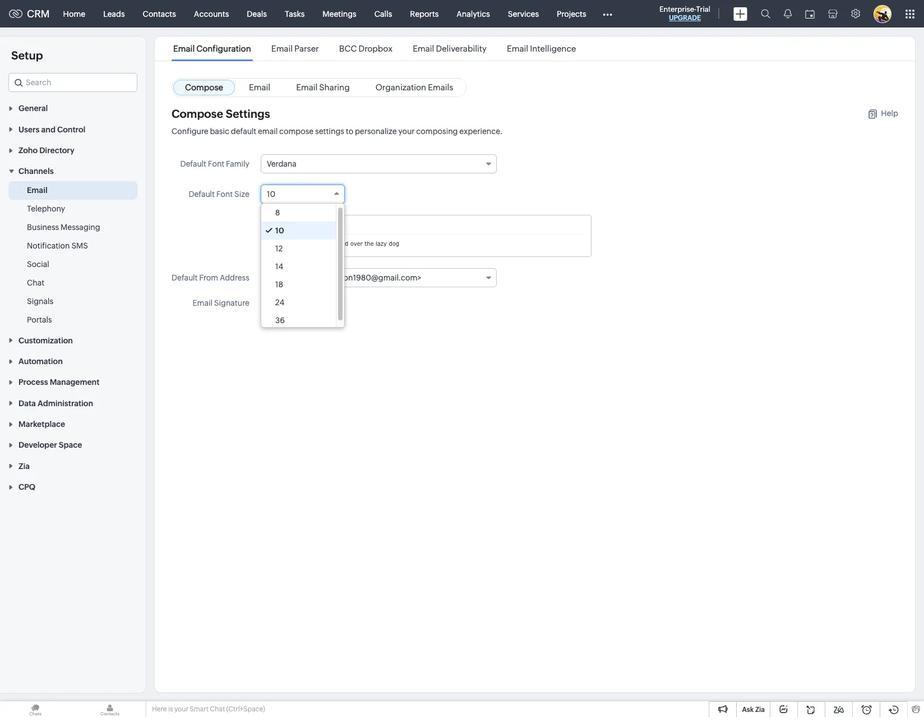 Task type: locate. For each thing, give the bounding box(es) containing it.
1 vertical spatial zia
[[756, 706, 765, 714]]

2 vertical spatial default
[[172, 273, 198, 282]]

fox
[[317, 240, 325, 247]]

bcc dropbox link
[[338, 44, 395, 53]]

0 horizontal spatial signature
[[214, 299, 250, 308]]

font
[[208, 159, 225, 168], [216, 190, 233, 199]]

0 horizontal spatial your
[[175, 705, 189, 713]]

organization emails
[[376, 82, 454, 92]]

new
[[278, 299, 294, 308]]

organization
[[376, 82, 427, 92]]

add
[[261, 299, 276, 308]]

email configuration link
[[172, 44, 253, 53]]

36 option
[[261, 311, 336, 329]]

1 vertical spatial default
[[189, 190, 215, 199]]

signature
[[214, 299, 250, 308], [296, 299, 331, 308]]

trial
[[697, 5, 711, 13]]

0 vertical spatial 10
[[267, 190, 276, 199]]

0 vertical spatial default
[[180, 159, 206, 168]]

projects link
[[548, 0, 596, 27]]

developer
[[19, 441, 57, 450]]

settings
[[226, 107, 270, 120]]

email left configuration at the top left
[[173, 44, 195, 53]]

0 vertical spatial zia
[[19, 462, 30, 471]]

18 option
[[261, 276, 336, 293]]

email link up settings
[[237, 80, 282, 95]]

bcc
[[339, 44, 357, 53]]

data administration
[[19, 399, 93, 408]]

profile element
[[868, 0, 899, 27]]

1 horizontal spatial signature
[[296, 299, 331, 308]]

default down default font family
[[189, 190, 215, 199]]

calls link
[[366, 0, 401, 27]]

email down reports
[[413, 44, 435, 53]]

email link
[[237, 80, 282, 95], [27, 185, 48, 196]]

portals link
[[27, 314, 52, 326]]

2 signature from the left
[[296, 299, 331, 308]]

compose link
[[173, 80, 235, 95]]

verdana
[[267, 159, 297, 168]]

12
[[275, 244, 283, 253]]

8
[[275, 208, 280, 217]]

ask zia
[[743, 706, 765, 714]]

chat down the social link
[[27, 279, 44, 288]]

signals link
[[27, 296, 53, 307]]

compose up compose settings
[[185, 82, 223, 92]]

signature down address at the top left
[[214, 299, 250, 308]]

font left size
[[216, 190, 233, 199]]

search element
[[755, 0, 778, 27]]

0 vertical spatial compose
[[185, 82, 223, 92]]

1 horizontal spatial email link
[[237, 80, 282, 95]]

address
[[220, 273, 250, 282]]

0 horizontal spatial email link
[[27, 185, 48, 196]]

email intelligence link
[[506, 44, 578, 53]]

business messaging
[[27, 223, 100, 232]]

intelligence
[[530, 44, 577, 53]]

email down services link
[[507, 44, 529, 53]]

email inside email sharing link
[[296, 82, 318, 92]]

tasks link
[[276, 0, 314, 27]]

zia button
[[0, 455, 146, 476]]

1 vertical spatial font
[[216, 190, 233, 199]]

family
[[226, 159, 250, 168]]

email for email configuration
[[173, 44, 195, 53]]

1 horizontal spatial chat
[[210, 705, 225, 713]]

email configuration
[[173, 44, 251, 53]]

default from address
[[172, 273, 250, 282]]

calls
[[375, 9, 392, 18]]

general
[[19, 104, 48, 113]]

0 horizontal spatial zia
[[19, 462, 30, 471]]

compose
[[185, 82, 223, 92], [172, 107, 223, 120]]

email link down channels
[[27, 185, 48, 196]]

tasks
[[285, 9, 305, 18]]

10 option
[[261, 222, 336, 240]]

ben
[[267, 273, 281, 282]]

default
[[231, 127, 256, 136]]

Verdana field
[[261, 154, 497, 173]]

configure
[[172, 127, 209, 136]]

list containing email configuration
[[163, 36, 587, 61]]

email sharing
[[296, 82, 350, 92]]

default
[[180, 159, 206, 168], [189, 190, 215, 199], [172, 273, 198, 282]]

messaging
[[61, 223, 100, 232]]

chat inside channels region
[[27, 279, 44, 288]]

list box containing 8
[[261, 204, 344, 329]]

signature up 36 option on the left of the page
[[296, 299, 331, 308]]

business messaging link
[[27, 222, 100, 233]]

1 horizontal spatial your
[[399, 127, 415, 136]]

your left composing
[[399, 127, 415, 136]]

0 vertical spatial email link
[[237, 80, 282, 95]]

default left from
[[172, 273, 198, 282]]

data administration button
[[0, 392, 146, 413]]

crm
[[27, 8, 50, 20]]

default down "configure" on the top of the page
[[180, 159, 206, 168]]

signals element
[[778, 0, 799, 27]]

14
[[275, 262, 283, 271]]

10 up 8
[[267, 190, 276, 199]]

marketplace
[[19, 420, 65, 429]]

Ben Nelson<ben.nelson1980@gmail.com> field
[[261, 268, 497, 287]]

configure basic default email compose settings to personalize your composing experience.
[[172, 127, 503, 136]]

font left family
[[208, 159, 225, 168]]

chat right smart
[[210, 705, 225, 713]]

search image
[[761, 9, 771, 19]]

nelson<ben.nelson1980@gmail.com>
[[283, 273, 422, 282]]

meetings link
[[314, 0, 366, 27]]

sharing
[[319, 82, 350, 92]]

10 up the
[[275, 226, 284, 235]]

0 horizontal spatial chat
[[27, 279, 44, 288]]

zia right ask at right bottom
[[756, 706, 765, 714]]

email parser link
[[270, 44, 321, 53]]

font for family
[[208, 159, 225, 168]]

1 vertical spatial email link
[[27, 185, 48, 196]]

1 vertical spatial 10
[[275, 226, 284, 235]]

compose for compose settings
[[172, 107, 223, 120]]

upgrade
[[669, 14, 701, 22]]

0 vertical spatial chat
[[27, 279, 44, 288]]

accounts
[[194, 9, 229, 18]]

organization emails link
[[364, 80, 465, 95]]

general button
[[0, 98, 146, 119]]

customization button
[[0, 330, 146, 351]]

basic
[[210, 127, 229, 136]]

font for size
[[216, 190, 233, 199]]

is
[[168, 705, 173, 713]]

data
[[19, 399, 36, 408]]

cpq
[[19, 483, 35, 492]]

10
[[267, 190, 276, 199], [275, 226, 284, 235]]

email left parser
[[272, 44, 293, 53]]

0 vertical spatial font
[[208, 159, 225, 168]]

signals
[[27, 297, 53, 306]]

1 vertical spatial compose
[[172, 107, 223, 120]]

18
[[275, 280, 283, 289]]

email down channels
[[27, 186, 48, 195]]

email signature
[[193, 299, 250, 308]]

deliverability
[[436, 44, 487, 53]]

list
[[163, 36, 587, 61]]

list box
[[261, 204, 344, 329]]

zia up cpq
[[19, 462, 30, 471]]

email left the "sharing"
[[296, 82, 318, 92]]

setup
[[11, 49, 43, 62]]

email up settings
[[249, 82, 271, 92]]

compose up "configure" on the top of the page
[[172, 107, 223, 120]]

your right is
[[175, 705, 189, 713]]

14 option
[[261, 258, 336, 276]]

None field
[[8, 73, 137, 92]]

email down from
[[193, 299, 213, 308]]

email inside channels region
[[27, 186, 48, 195]]

zia
[[19, 462, 30, 471], [756, 706, 765, 714]]

email inside email link
[[249, 82, 271, 92]]

24 option
[[261, 293, 336, 311]]

email parser
[[272, 44, 319, 53]]

Search text field
[[9, 74, 137, 91]]



Task type: vqa. For each thing, say whether or not it's contained in the screenshot.
"your"
yes



Task type: describe. For each thing, give the bounding box(es) containing it.
10 field
[[261, 185, 345, 204]]

1 vertical spatial chat
[[210, 705, 225, 713]]

8 option
[[261, 204, 336, 222]]

from
[[199, 273, 218, 282]]

deals link
[[238, 0, 276, 27]]

leads
[[103, 9, 125, 18]]

preview
[[268, 222, 297, 231]]

developer space
[[19, 441, 82, 450]]

email intelligence
[[507, 44, 577, 53]]

services link
[[499, 0, 548, 27]]

users
[[19, 125, 40, 134]]

jumped
[[327, 240, 349, 247]]

email for the rightmost email link
[[249, 82, 271, 92]]

email sharing link
[[285, 80, 362, 95]]

here
[[152, 705, 167, 713]]

signals image
[[784, 9, 792, 19]]

the
[[365, 240, 374, 247]]

1 signature from the left
[[214, 299, 250, 308]]

email for email signature
[[193, 299, 213, 308]]

zoho
[[19, 146, 38, 155]]

email for email intelligence
[[507, 44, 529, 53]]

personalize
[[355, 127, 397, 136]]

social link
[[27, 259, 49, 270]]

ben nelson<ben.nelson1980@gmail.com>
[[267, 273, 422, 282]]

notification sms link
[[27, 240, 88, 252]]

8 10
[[275, 208, 284, 235]]

create menu element
[[727, 0, 755, 27]]

deals
[[247, 9, 267, 18]]

compose for compose
[[185, 82, 223, 92]]

here is your smart chat (ctrl+space)
[[152, 705, 265, 713]]

settings
[[315, 127, 344, 136]]

zoho directory
[[19, 146, 74, 155]]

create menu image
[[734, 7, 748, 20]]

sms
[[71, 242, 88, 250]]

channels region
[[0, 181, 146, 330]]

Other Modules field
[[596, 5, 620, 23]]

1 vertical spatial your
[[175, 705, 189, 713]]

size
[[235, 190, 250, 199]]

channels
[[19, 167, 54, 176]]

default for default from address
[[172, 273, 198, 282]]

default font family
[[180, 159, 250, 168]]

notification
[[27, 242, 70, 250]]

ask
[[743, 706, 754, 714]]

management
[[50, 378, 100, 387]]

email deliverability
[[413, 44, 487, 53]]

email deliverability link
[[411, 44, 489, 53]]

contacts image
[[75, 701, 145, 717]]

over
[[351, 240, 363, 247]]

email for email parser
[[272, 44, 293, 53]]

lazy
[[376, 240, 387, 247]]

enterprise-trial upgrade
[[660, 5, 711, 22]]

compose
[[279, 127, 314, 136]]

default for default font size
[[189, 190, 215, 199]]

reports
[[410, 9, 439, 18]]

zia inside zia dropdown button
[[19, 462, 30, 471]]

experience.
[[460, 127, 503, 136]]

home link
[[54, 0, 94, 27]]

default for default font family
[[180, 159, 206, 168]]

12 option
[[261, 240, 336, 258]]

users and control button
[[0, 119, 146, 140]]

reports link
[[401, 0, 448, 27]]

quick
[[280, 240, 295, 247]]

accounts link
[[185, 0, 238, 27]]

0 vertical spatial your
[[399, 127, 415, 136]]

enterprise-
[[660, 5, 697, 13]]

composing
[[417, 127, 458, 136]]

email
[[258, 127, 278, 136]]

calendar image
[[806, 9, 815, 18]]

business
[[27, 223, 59, 232]]

parser
[[295, 44, 319, 53]]

add new signature
[[261, 299, 331, 308]]

to
[[346, 127, 354, 136]]

brown
[[297, 240, 315, 247]]

services
[[508, 9, 539, 18]]

process management button
[[0, 372, 146, 392]]

automation button
[[0, 351, 146, 372]]

administration
[[38, 399, 93, 408]]

home
[[63, 9, 85, 18]]

projects
[[557, 9, 587, 18]]

automation
[[19, 357, 63, 366]]

notification sms
[[27, 242, 88, 250]]

emails
[[428, 82, 454, 92]]

default font size
[[189, 190, 250, 199]]

10 inside field
[[267, 190, 276, 199]]

1 horizontal spatial zia
[[756, 706, 765, 714]]

telephony
[[27, 204, 65, 213]]

email for email sharing
[[296, 82, 318, 92]]

(ctrl+space)
[[226, 705, 265, 713]]

chats image
[[0, 701, 71, 717]]

analytics
[[457, 9, 490, 18]]

profile image
[[874, 5, 892, 23]]

developer space button
[[0, 434, 146, 455]]

the
[[268, 240, 278, 247]]

users and control
[[19, 125, 85, 134]]

channels button
[[0, 161, 146, 181]]

email for email deliverability
[[413, 44, 435, 53]]

space
[[59, 441, 82, 450]]

smart
[[190, 705, 209, 713]]

chat link
[[27, 277, 44, 289]]

leads link
[[94, 0, 134, 27]]



